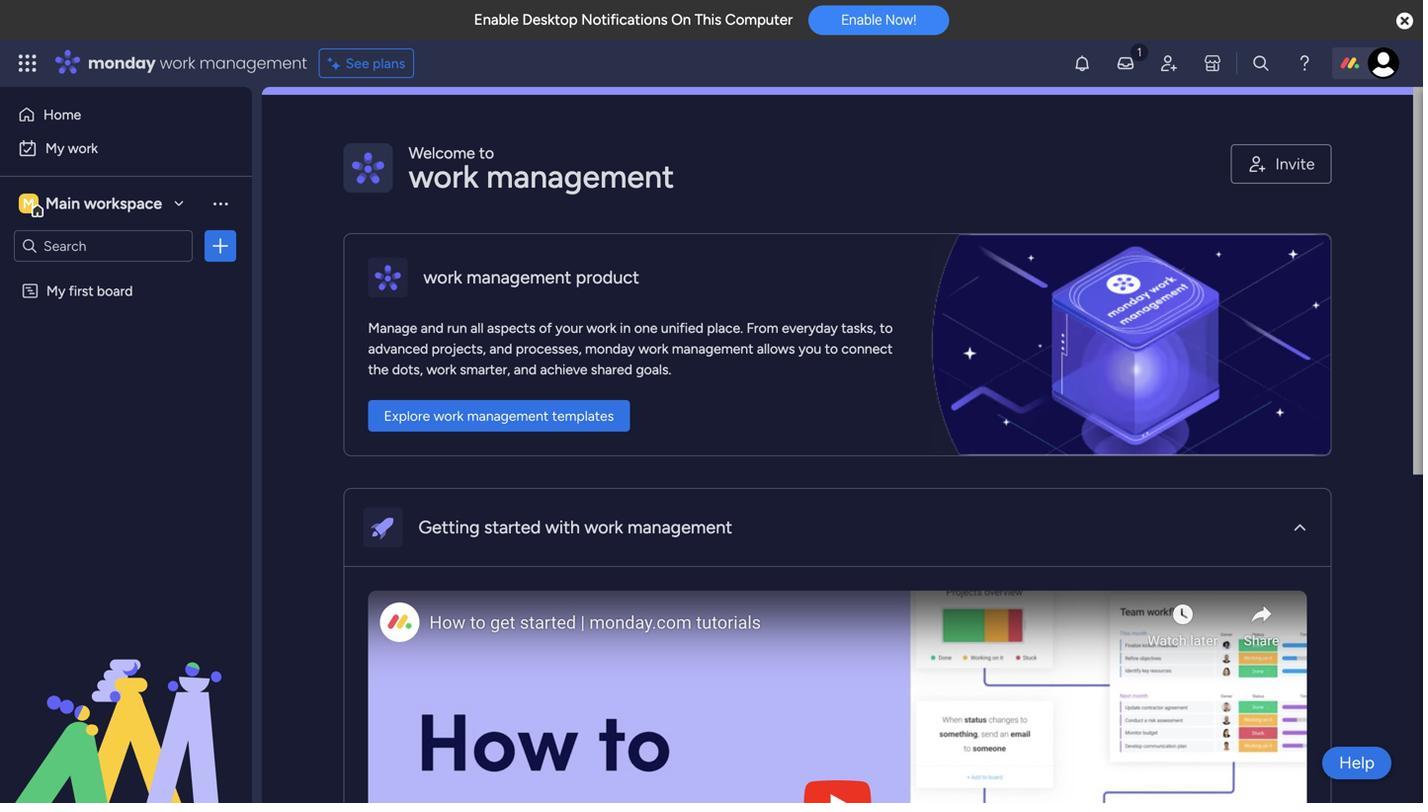 Task type: vqa. For each thing, say whether or not it's contained in the screenshot.
HOME "option"
yes



Task type: locate. For each thing, give the bounding box(es) containing it.
option
[[0, 273, 252, 277]]

Search in workspace field
[[42, 235, 165, 258]]

and left "run"
[[421, 320, 444, 337]]

one
[[635, 320, 658, 337]]

enable inside button
[[842, 12, 882, 28]]

to right welcome on the left of the page
[[479, 144, 494, 163]]

monday work management
[[88, 52, 307, 74]]

work inside dropdown button
[[585, 517, 623, 538]]

my down home
[[45, 140, 64, 157]]

work inside option
[[68, 140, 98, 157]]

tasks,
[[842, 320, 877, 337]]

monday up the shared
[[585, 341, 635, 357]]

my for my work
[[45, 140, 64, 157]]

lottie animation image
[[0, 604, 252, 804]]

monday up home option
[[88, 52, 156, 74]]

welcome to work management
[[409, 144, 675, 196]]

1 vertical spatial to
[[880, 320, 893, 337]]

2 enable from the left
[[842, 12, 882, 28]]

2 vertical spatial to
[[825, 341, 838, 357]]

explore work management templates
[[384, 408, 614, 425]]

of
[[539, 320, 552, 337]]

enable for enable desktop notifications on this computer
[[474, 11, 519, 29]]

workspace selection element
[[19, 192, 165, 218]]

board
[[97, 283, 133, 300]]

1 horizontal spatial and
[[490, 341, 513, 357]]

2 horizontal spatial and
[[514, 361, 537, 378]]

getting started with work management button
[[345, 489, 1331, 568]]

1 vertical spatial and
[[490, 341, 513, 357]]

see
[[346, 55, 369, 72]]

my left first
[[46, 283, 65, 300]]

dots,
[[392, 361, 423, 378]]

enable left now!
[[842, 12, 882, 28]]

my work option
[[12, 132, 240, 164]]

work
[[160, 52, 195, 74], [68, 140, 98, 157], [409, 158, 479, 196], [424, 267, 462, 288], [587, 320, 617, 337], [639, 341, 669, 357], [427, 361, 457, 378], [434, 408, 464, 425], [585, 517, 623, 538]]

to right you
[[825, 341, 838, 357]]

main workspace
[[45, 194, 162, 213]]

lottie animation element
[[0, 604, 252, 804]]

manage
[[368, 320, 418, 337]]

and
[[421, 320, 444, 337], [490, 341, 513, 357], [514, 361, 537, 378]]

my for my first board
[[46, 283, 65, 300]]

my inside list box
[[46, 283, 65, 300]]

0 vertical spatial my
[[45, 140, 64, 157]]

monday
[[88, 52, 156, 74], [585, 341, 635, 357]]

management inside manage and run all aspects of your work in one unified place. from everyday tasks, to advanced projects, and processes, monday work management allows you to connect the dots, work smarter, and achieve shared goals.
[[672, 341, 754, 357]]

work inside welcome to work management
[[409, 158, 479, 196]]

and down processes,
[[514, 361, 537, 378]]

1 vertical spatial monday
[[585, 341, 635, 357]]

place.
[[707, 320, 744, 337]]

workspace options image
[[211, 194, 230, 213]]

management inside button
[[467, 408, 549, 425]]

enable desktop notifications on this computer
[[474, 11, 793, 29]]

0 vertical spatial to
[[479, 144, 494, 163]]

1 horizontal spatial monday
[[585, 341, 635, 357]]

1 vertical spatial my
[[46, 283, 65, 300]]

templates
[[552, 408, 614, 425]]

enable
[[474, 11, 519, 29], [842, 12, 882, 28]]

plans
[[373, 55, 406, 72]]

processes,
[[516, 341, 582, 357]]

allows
[[757, 341, 796, 357]]

enable left desktop
[[474, 11, 519, 29]]

to
[[479, 144, 494, 163], [880, 320, 893, 337], [825, 341, 838, 357]]

my work link
[[12, 132, 240, 164]]

desktop
[[523, 11, 578, 29]]

home link
[[12, 99, 240, 131]]

1 image
[[1131, 41, 1149, 63]]

work management product
[[424, 267, 640, 288]]

0 horizontal spatial enable
[[474, 11, 519, 29]]

everyday
[[782, 320, 838, 337]]

update feed image
[[1116, 53, 1136, 73]]

options image
[[211, 236, 230, 256]]

to right tasks,
[[880, 320, 893, 337]]

1 horizontal spatial enable
[[842, 12, 882, 28]]

0 horizontal spatial to
[[479, 144, 494, 163]]

monday marketplace image
[[1203, 53, 1223, 73]]

main
[[45, 194, 80, 213]]

my
[[45, 140, 64, 157], [46, 283, 65, 300]]

welcome
[[409, 144, 475, 163]]

on
[[672, 11, 691, 29]]

my inside option
[[45, 140, 64, 157]]

notifications
[[582, 11, 668, 29]]

management inside welcome to work management
[[487, 158, 675, 196]]

computer
[[726, 11, 793, 29]]

0 horizontal spatial monday
[[88, 52, 156, 74]]

0 horizontal spatial and
[[421, 320, 444, 337]]

explore
[[384, 408, 430, 425]]

management
[[199, 52, 307, 74], [487, 158, 675, 196], [467, 267, 572, 288], [672, 341, 754, 357], [467, 408, 549, 425], [628, 517, 733, 538]]

1 enable from the left
[[474, 11, 519, 29]]

aspects
[[487, 320, 536, 337]]

and down aspects
[[490, 341, 513, 357]]

first
[[69, 283, 94, 300]]



Task type: describe. For each thing, give the bounding box(es) containing it.
from
[[747, 320, 779, 337]]

dapulse close image
[[1397, 11, 1414, 32]]

see plans
[[346, 55, 406, 72]]

invite button
[[1232, 144, 1332, 184]]

achieve
[[540, 361, 588, 378]]

help
[[1340, 753, 1375, 774]]

explore work management templates button
[[368, 400, 630, 432]]

unified
[[661, 320, 704, 337]]

this
[[695, 11, 722, 29]]

help image
[[1295, 53, 1315, 73]]

my work
[[45, 140, 98, 157]]

john smith image
[[1368, 47, 1400, 79]]

2 vertical spatial and
[[514, 361, 537, 378]]

all
[[471, 320, 484, 337]]

workspace image
[[19, 193, 39, 215]]

home option
[[12, 99, 240, 131]]

see plans button
[[319, 48, 414, 78]]

goals.
[[636, 361, 672, 378]]

1 horizontal spatial to
[[825, 341, 838, 357]]

enable for enable now!
[[842, 12, 882, 28]]

0 vertical spatial monday
[[88, 52, 156, 74]]

now!
[[886, 12, 917, 28]]

projects,
[[432, 341, 486, 357]]

run
[[447, 320, 467, 337]]

notifications image
[[1073, 53, 1093, 73]]

connect
[[842, 341, 893, 357]]

monday inside manage and run all aspects of your work in one unified place. from everyday tasks, to advanced projects, and processes, monday work management allows you to connect the dots, work smarter, and achieve shared goals.
[[585, 341, 635, 357]]

enable now! button
[[809, 5, 950, 35]]

workspace
[[84, 194, 162, 213]]

you
[[799, 341, 822, 357]]

search everything image
[[1252, 53, 1272, 73]]

enable now!
[[842, 12, 917, 28]]

product
[[576, 267, 640, 288]]

0 vertical spatial and
[[421, 320, 444, 337]]

work inside button
[[434, 408, 464, 425]]

in
[[620, 320, 631, 337]]

the
[[368, 361, 389, 378]]

invite
[[1276, 155, 1316, 174]]

invite members image
[[1160, 53, 1180, 73]]

help button
[[1323, 748, 1392, 780]]

getting started with work management
[[419, 517, 733, 538]]

smarter,
[[460, 361, 511, 378]]

to inside welcome to work management
[[479, 144, 494, 163]]

home
[[44, 106, 81, 123]]

shared
[[591, 361, 633, 378]]

with
[[546, 517, 580, 538]]

manage and run all aspects of your work in one unified place. from everyday tasks, to advanced projects, and processes, monday work management allows you to connect the dots, work smarter, and achieve shared goals.
[[368, 320, 893, 378]]

my first board list box
[[0, 270, 252, 575]]

2 horizontal spatial to
[[880, 320, 893, 337]]

your
[[556, 320, 583, 337]]

getting
[[419, 517, 480, 538]]

started
[[484, 517, 541, 538]]

advanced
[[368, 341, 428, 357]]

select product image
[[18, 53, 38, 73]]

m
[[23, 195, 35, 212]]

my first board
[[46, 283, 133, 300]]

management inside dropdown button
[[628, 517, 733, 538]]



